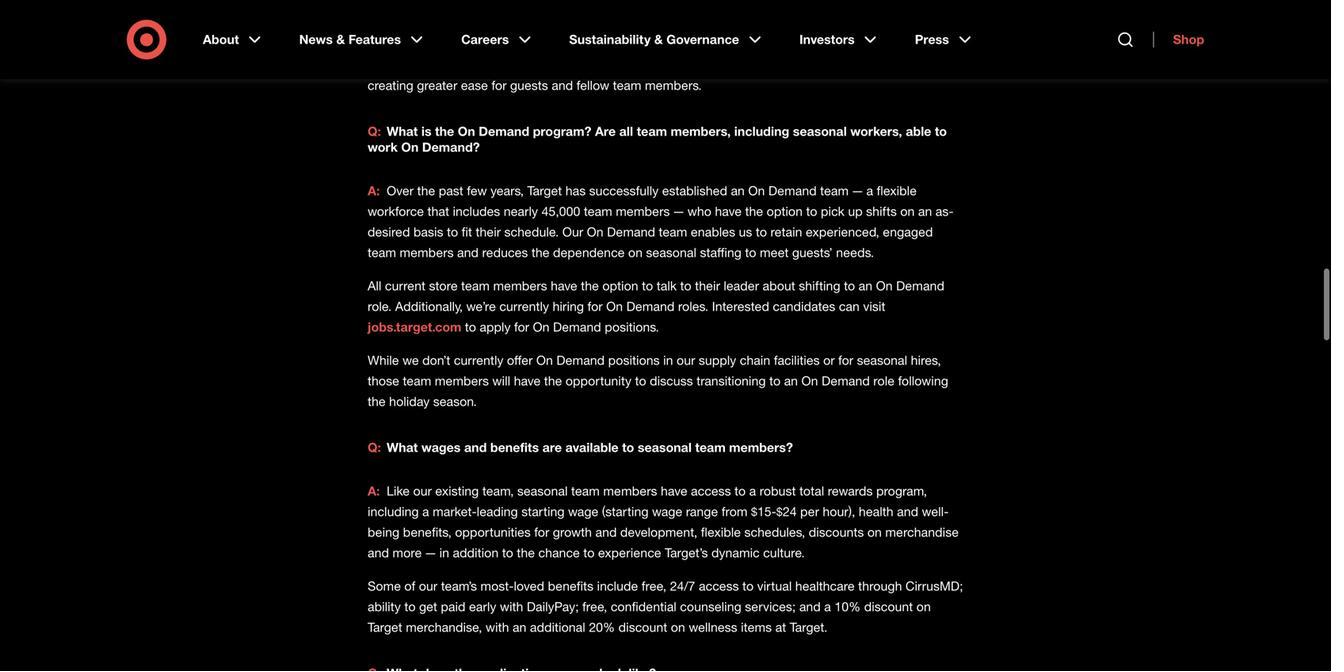 Task type: describe. For each thing, give the bounding box(es) containing it.
all
[[620, 124, 633, 139]]

those
[[368, 373, 399, 389]]

needs.
[[837, 245, 875, 260]]

and inside over the past few years, target has successfully established an on demand team — a flexible workforce that includes nearly 45,000 team members — who have the option to pick up shifts on an as- desired basis to fit their schedule. our on demand team enables us to retain experienced, engaged team members and reduces the dependence on seasonal staffing to meet guests' needs.
[[457, 245, 479, 260]]

in
[[368, 36, 378, 52]]

or
[[824, 353, 835, 368]]

established
[[662, 183, 728, 199]]

to up "from"
[[735, 484, 746, 499]]

enables
[[691, 224, 736, 240]]

seasonal inside the while we don't currently offer on demand positions in our supply chain facilities or for seasonal hires, those team members will have the opportunity to discuss transitioning to an on demand role following the holiday season.
[[857, 353, 908, 368]]

candidates
[[773, 299, 836, 314]]

including inside what is the on demand program? are all team members, including seasonal workers, able to work on demand?
[[735, 124, 790, 139]]

holiday
[[389, 394, 430, 409]]

schedule.
[[505, 224, 559, 240]]

team down desired
[[368, 245, 396, 260]]

1 vertical spatial are
[[543, 440, 562, 455]]

virtual
[[757, 579, 792, 594]]

us
[[739, 224, 753, 240]]

a inside some of our team's most-loved benefits include free, 24/7 access to virtual healthcare through cirrusmd; ability to get paid early with dailypay; free, confidential counseling services; and a 10% discount on target merchandise, with an additional 20% discount on wellness items at target.
[[825, 599, 831, 615]]

on left wellness
[[671, 620, 686, 635]]

on right dependence
[[629, 245, 643, 260]]

for inside the while we don't currently offer on demand positions in our supply chain facilities or for seasonal hires, those team members will have the opportunity to discuss transitioning to an on demand role following the holiday season.
[[839, 353, 854, 368]]

press
[[915, 32, 950, 47]]

hiring inside in our supply chain facilities, we are hiring for roles within warehouse operations. a role in supply chain means being on the frontlines of getting products to our guests and stores as quickly as possible, creating greater ease for guests and fellow team members.
[[573, 36, 604, 52]]

to down positions
[[635, 373, 647, 389]]

team left enables
[[659, 224, 688, 240]]

all current store team members have the option to talk to their leader about shifting to an on demand role. additionally, we're currently hiring for on demand roles. interested candidates can visit jobs.target.com to apply for on demand positions.
[[368, 278, 945, 335]]

demand down talk
[[627, 299, 675, 314]]

0 horizontal spatial supply
[[404, 36, 441, 52]]

chance
[[539, 545, 580, 561]]

to left talk
[[642, 278, 653, 294]]

access inside some of our team's most-loved benefits include free, 24/7 access to virtual healthcare through cirrusmd; ability to get paid early with dailypay; free, confidential counseling services; and a 10% discount on target merchandise, with an additional 20% discount on wellness items at target.
[[699, 579, 739, 594]]

about link
[[192, 19, 276, 60]]

to left 'pick'
[[807, 204, 818, 219]]

to left get
[[405, 599, 416, 615]]

0 vertical spatial benefits
[[491, 440, 539, 455]]

past
[[439, 183, 464, 199]]

demand down successfully
[[607, 224, 656, 240]]

our down within
[[666, 57, 685, 73]]

0 vertical spatial with
[[500, 599, 524, 615]]

and down getting
[[552, 78, 573, 93]]

2 horizontal spatial supply
[[876, 36, 914, 52]]

some
[[368, 579, 401, 594]]

our right in
[[382, 36, 400, 52]]

for right apply
[[514, 319, 530, 335]]

our inside some of our team's most-loved benefits include free, 24/7 access to virtual healthcare through cirrusmd; ability to get paid early with dailypay; free, confidential counseling services; and a 10% discount on target merchandise, with an additional 20% discount on wellness items at target.
[[419, 579, 438, 594]]

in inside like our existing team, seasonal team members have access to a robust total rewards program, including a market-leading starting wage (starting wage range from $15-$24 per hour), health and well- being benefits, opportunities for growth and development, flexible schedules, discounts on merchandise and more — in addition to the chance to experience target's dynamic culture.
[[440, 545, 449, 561]]

a up benefits,
[[423, 504, 429, 520]]

has
[[566, 183, 586, 199]]

demand up opportunity
[[557, 353, 605, 368]]

members inside all current store team members have the option to talk to their leader about shifting to an on demand role. additionally, we're currently hiring for on demand roles. interested candidates can visit jobs.target.com to apply for on demand positions.
[[493, 278, 547, 294]]

frontlines
[[484, 57, 536, 73]]

the inside like our existing team, seasonal team members have access to a robust total rewards program, including a market-leading starting wage (starting wage range from $15-$24 per hour), health and well- being benefits, opportunities for growth and development, flexible schedules, discounts on merchandise and more — in addition to the chance to experience target's dynamic culture.
[[517, 545, 535, 561]]

0 horizontal spatial guests
[[510, 78, 548, 93]]

target inside some of our team's most-loved benefits include free, 24/7 access to virtual healthcare through cirrusmd; ability to get paid early with dailypay; free, confidential counseling services; and a 10% discount on target merchandise, with an additional 20% discount on wellness items at target.
[[368, 620, 402, 635]]

to right available
[[622, 440, 635, 455]]

in our supply chain facilities, we are hiring for roles within warehouse operations. a role in supply chain means being on the frontlines of getting products to our guests and stores as quickly as possible, creating greater ease for guests and fellow team members.
[[368, 36, 948, 93]]

cirrusmd;
[[906, 579, 964, 594]]

season.
[[433, 394, 477, 409]]

and down the (starting
[[596, 525, 617, 540]]

1 as from the left
[[793, 57, 807, 73]]

on up us
[[749, 183, 765, 199]]

get
[[419, 599, 438, 615]]

and left more
[[368, 545, 389, 561]]

an up us
[[731, 183, 745, 199]]

0 horizontal spatial discount
[[619, 620, 668, 635]]

their inside all current store team members have the option to talk to their leader about shifting to an on demand role. additionally, we're currently hiring for on demand roles. interested candidates can visit jobs.target.com to apply for on demand positions.
[[695, 278, 720, 294]]

demand left the positions. on the top left of the page
[[553, 319, 601, 335]]

and down program, at right
[[897, 504, 919, 520]]

who
[[688, 204, 712, 219]]

all
[[368, 278, 382, 294]]

apply
[[480, 319, 511, 335]]

2 as from the left
[[853, 57, 867, 73]]

q: for q:
[[368, 124, 381, 139]]

warehouse
[[694, 36, 756, 52]]

operations.
[[759, 36, 823, 52]]

our inside like our existing team, seasonal team members have access to a robust total rewards program, including a market-leading starting wage (starting wage range from $15-$24 per hour), health and well- being benefits, opportunities for growth and development, flexible schedules, discounts on merchandise and more — in addition to the chance to experience target's dynamic culture.
[[413, 484, 432, 499]]

supply inside the while we don't currently offer on demand positions in our supply chain facilities or for seasonal hires, those team members will have the opportunity to discuss transitioning to an on demand role following the holiday season.
[[699, 353, 737, 368]]

to inside what is the on demand program? are all team members, including seasonal workers, able to work on demand?
[[935, 124, 947, 139]]

currently inside the while we don't currently offer on demand positions in our supply chain facilities or for seasonal hires, those team members will have the opportunity to discuss transitioning to an on demand role following the holiday season.
[[454, 353, 504, 368]]

on up demand?
[[458, 124, 475, 139]]

possible,
[[870, 57, 921, 73]]

their inside over the past few years, target has successfully established an on demand team — a flexible workforce that includes nearly 45,000 team members — who have the option to pick up shifts on an as- desired basis to fit their schedule. our on demand team enables us to retain experienced, engaged team members and reduces the dependence on seasonal staffing to meet guests' needs.
[[476, 224, 501, 240]]

experience
[[598, 545, 662, 561]]

opportunities
[[455, 525, 531, 540]]

products
[[597, 57, 648, 73]]

and inside some of our team's most-loved benefits include free, 24/7 access to virtual healthcare through cirrusmd; ability to get paid early with dailypay; free, confidential counseling services; and a 10% discount on target merchandise, with an additional 20% discount on wellness items at target.
[[800, 599, 821, 615]]

have inside all current store team members have the option to talk to their leader about shifting to an on demand role. additionally, we're currently hiring for on demand roles. interested candidates can visit jobs.target.com to apply for on demand positions.
[[551, 278, 578, 294]]

additionally,
[[395, 299, 463, 314]]

on up 'engaged'
[[901, 204, 915, 219]]

a
[[826, 36, 834, 52]]

about
[[203, 32, 239, 47]]

shop
[[1174, 32, 1205, 47]]

like our existing team, seasonal team members have access to a robust total rewards program, including a market-leading starting wage (starting wage range from $15-$24 per hour), health and well- being benefits, opportunities for growth and development, flexible schedules, discounts on merchandise and more — in addition to the chance to experience target's dynamic culture.
[[368, 484, 959, 561]]

successfully
[[590, 183, 659, 199]]

role inside the while we don't currently offer on demand positions in our supply chain facilities or for seasonal hires, those team members will have the opportunity to discuss transitioning to an on demand role following the holiday season.
[[874, 373, 895, 389]]

to down growth
[[584, 545, 595, 561]]

leader
[[724, 278, 759, 294]]

members,
[[671, 124, 731, 139]]

features
[[349, 32, 401, 47]]

services;
[[745, 599, 796, 615]]

early
[[469, 599, 497, 615]]

while
[[368, 353, 399, 368]]

ease
[[461, 78, 488, 93]]

20%
[[589, 620, 615, 635]]

to down facilities
[[770, 373, 781, 389]]

the down those
[[368, 394, 386, 409]]

quickly
[[810, 57, 850, 73]]

target inside over the past few years, target has successfully established an on demand team — a flexible workforce that includes nearly 45,000 team members — who have the option to pick up shifts on an as- desired basis to fit their schedule. our on demand team enables us to retain experienced, engaged team members and reduces the dependence on seasonal staffing to meet guests' needs.
[[528, 183, 562, 199]]

creating
[[368, 78, 414, 93]]

program,
[[877, 484, 927, 499]]

our
[[563, 224, 584, 240]]

we inside in our supply chain facilities, we are hiring for roles within warehouse operations. a role in supply chain means being on the frontlines of getting products to our guests and stores as quickly as possible, creating greater ease for guests and fellow team members.
[[531, 36, 548, 52]]

on right offer
[[537, 353, 553, 368]]

stores
[[755, 57, 790, 73]]

program?
[[533, 124, 592, 139]]

24/7
[[670, 579, 696, 594]]

is
[[422, 124, 432, 139]]

are
[[595, 124, 616, 139]]

careers link
[[450, 19, 546, 60]]

to left fit
[[447, 224, 458, 240]]

including inside like our existing team, seasonal team members have access to a robust total rewards program, including a market-leading starting wage (starting wage range from $15-$24 per hour), health and well- being benefits, opportunities for growth and development, flexible schedules, discounts on merchandise and more — in addition to the chance to experience target's dynamic culture.
[[368, 504, 419, 520]]

greater
[[417, 78, 458, 93]]

for down dependence
[[588, 299, 603, 314]]

0 vertical spatial discount
[[865, 599, 913, 615]]

the inside in our supply chain facilities, we are hiring for roles within warehouse operations. a role in supply chain means being on the frontlines of getting products to our guests and stores as quickly as possible, creating greater ease for guests and fellow team members.
[[463, 57, 481, 73]]

0 horizontal spatial chain
[[445, 36, 475, 52]]

flexible inside like our existing team, seasonal team members have access to a robust total rewards program, including a market-leading starting wage (starting wage range from $15-$24 per hour), health and well- being benefits, opportunities for growth and development, flexible schedules, discounts on merchandise and more — in addition to the chance to experience target's dynamic culture.
[[701, 525, 741, 540]]

q: what wages and benefits are available to seasonal team members?
[[368, 440, 793, 455]]

careers
[[461, 32, 509, 47]]

jobs.target.com link
[[368, 319, 462, 335]]

a up $15-
[[750, 484, 756, 499]]

members.
[[645, 78, 702, 93]]

fit
[[462, 224, 472, 240]]

and right wages
[[464, 440, 487, 455]]

team up 'pick'
[[821, 183, 849, 199]]

— inside like our existing team, seasonal team members have access to a robust total rewards program, including a market-leading starting wage (starting wage range from $15-$24 per hour), health and well- being benefits, opportunities for growth and development, flexible schedules, discounts on merchandise and more — in addition to the chance to experience target's dynamic culture.
[[425, 545, 436, 561]]

roles
[[626, 36, 654, 52]]

45,000
[[542, 204, 581, 219]]

team inside in our supply chain facilities, we are hiring for roles within warehouse operations. a role in supply chain means being on the frontlines of getting products to our guests and stores as quickly as possible, creating greater ease for guests and fellow team members.
[[613, 78, 642, 93]]

1 wage from the left
[[568, 504, 599, 520]]

an left as-
[[919, 204, 932, 219]]

(starting
[[602, 504, 649, 520]]

available
[[566, 440, 619, 455]]

demand up "retain"
[[769, 183, 817, 199]]

engaged
[[883, 224, 933, 240]]

what is the on demand program? are all team members, including seasonal workers, able to work on demand?
[[368, 124, 947, 155]]

on down facilities
[[802, 373, 819, 389]]

opportunity
[[566, 373, 632, 389]]

members?
[[729, 440, 793, 455]]

hires,
[[911, 353, 941, 368]]

for inside like our existing team, seasonal team members have access to a robust total rewards program, including a market-leading starting wage (starting wage range from $15-$24 per hour), health and well- being benefits, opportunities for growth and development, flexible schedules, discounts on merchandise and more — in addition to the chance to experience target's dynamic culture.
[[534, 525, 550, 540]]

have inside like our existing team, seasonal team members have access to a robust total rewards program, including a market-leading starting wage (starting wage range from $15-$24 per hour), health and well- being benefits, opportunities for growth and development, flexible schedules, discounts on merchandise and more — in addition to the chance to experience target's dynamic culture.
[[661, 484, 688, 499]]

means
[[368, 57, 406, 73]]

are inside in our supply chain facilities, we are hiring for roles within warehouse operations. a role in supply chain means being on the frontlines of getting products to our guests and stores as quickly as possible, creating greater ease for guests and fellow team members.
[[551, 36, 569, 52]]

additional
[[530, 620, 586, 635]]

the inside what is the on demand program? are all team members, including seasonal workers, able to work on demand?
[[435, 124, 454, 139]]

on right apply
[[533, 319, 550, 335]]

10%
[[835, 599, 861, 615]]

the up that
[[417, 183, 435, 199]]

includes
[[453, 204, 500, 219]]

dynamic
[[712, 545, 760, 561]]

on right work
[[401, 140, 419, 155]]

target's
[[665, 545, 708, 561]]

an inside the while we don't currently offer on demand positions in our supply chain facilities or for seasonal hires, those team members will have the opportunity to discuss transitioning to an on demand role following the holiday season.
[[784, 373, 798, 389]]

growth
[[553, 525, 592, 540]]

about
[[763, 278, 796, 294]]

2 what from the top
[[387, 440, 418, 455]]

the left opportunity
[[544, 373, 562, 389]]

governance
[[667, 32, 740, 47]]

in inside in our supply chain facilities, we are hiring for roles within warehouse operations. a role in supply chain means being on the frontlines of getting products to our guests and stores as quickly as possible, creating greater ease for guests and fellow team members.
[[863, 36, 873, 52]]

to down we're
[[465, 319, 476, 335]]

experienced,
[[806, 224, 880, 240]]

fellow
[[577, 78, 610, 93]]

to right us
[[756, 224, 767, 240]]

to inside in our supply chain facilities, we are hiring for roles within warehouse operations. a role in supply chain means being on the frontlines of getting products to our guests and stores as quickly as possible, creating greater ease for guests and fellow team members.
[[652, 57, 663, 73]]

demand down 'engaged'
[[897, 278, 945, 294]]



Task type: vqa. For each thing, say whether or not it's contained in the screenshot.
the bottommost adaptive
no



Task type: locate. For each thing, give the bounding box(es) containing it.
members
[[616, 204, 670, 219], [400, 245, 454, 260], [493, 278, 547, 294], [435, 373, 489, 389], [604, 484, 658, 499]]

press link
[[904, 19, 986, 60]]

total
[[800, 484, 825, 499]]

don't
[[423, 353, 451, 368]]

their up roles.
[[695, 278, 720, 294]]

1 horizontal spatial option
[[767, 204, 803, 219]]

benefits inside some of our team's most-loved benefits include free, 24/7 access to virtual healthcare through cirrusmd; ability to get paid early with dailypay; free, confidential counseling services; and a 10% discount on target merchandise, with an additional 20% discount on wellness items at target.
[[548, 579, 594, 594]]

flexible
[[877, 183, 917, 199], [701, 525, 741, 540]]

including right members,
[[735, 124, 790, 139]]

wage
[[568, 504, 599, 520], [652, 504, 683, 520]]

on
[[445, 57, 459, 73], [901, 204, 915, 219], [629, 245, 643, 260], [868, 525, 882, 540], [917, 599, 931, 615], [671, 620, 686, 635]]

over the past few years, target has successfully established an on demand team — a flexible workforce that includes nearly 45,000 team members — who have the option to pick up shifts on an as- desired basis to fit their schedule. our on demand team enables us to retain experienced, engaged team members and reduces the dependence on seasonal staffing to meet guests' needs.
[[368, 183, 954, 260]]

1 q: from the top
[[368, 124, 381, 139]]

a
[[867, 183, 874, 199], [750, 484, 756, 499], [423, 504, 429, 520], [825, 599, 831, 615]]

0 vertical spatial hiring
[[573, 36, 604, 52]]

1 horizontal spatial being
[[409, 57, 441, 73]]

0 vertical spatial free,
[[642, 579, 667, 594]]

including
[[735, 124, 790, 139], [368, 504, 419, 520]]

starting
[[522, 504, 565, 520]]

seasonal up the starting
[[518, 484, 568, 499]]

free,
[[642, 579, 667, 594], [583, 599, 608, 615]]

a: left over
[[368, 183, 380, 199]]

of inside in our supply chain facilities, we are hiring for roles within warehouse operations. a role in supply chain means being on the frontlines of getting products to our guests and stores as quickly as possible, creating greater ease for guests and fellow team members.
[[540, 57, 551, 73]]

1 vertical spatial in
[[664, 353, 673, 368]]

wages
[[422, 440, 461, 455]]

2 horizontal spatial in
[[863, 36, 873, 52]]

staffing
[[700, 245, 742, 260]]

have inside over the past few years, target has successfully established an on demand team — a flexible workforce that includes nearly 45,000 team members — who have the option to pick up shifts on an as- desired basis to fit their schedule. our on demand team enables us to retain experienced, engaged team members and reduces the dependence on seasonal staffing to meet guests' needs.
[[715, 204, 742, 219]]

seasonal inside over the past few years, target has successfully established an on demand team — a flexible workforce that includes nearly 45,000 team members — who have the option to pick up shifts on an as- desired basis to fit their schedule. our on demand team enables us to retain experienced, engaged team members and reduces the dependence on seasonal staffing to meet guests' needs.
[[646, 245, 697, 260]]

schedules,
[[745, 525, 806, 540]]

2 vertical spatial in
[[440, 545, 449, 561]]

being inside in our supply chain facilities, we are hiring for roles within warehouse operations. a role in supply chain means being on the frontlines of getting products to our guests and stores as quickly as possible, creating greater ease for guests and fellow team members.
[[409, 57, 441, 73]]

2 wage from the left
[[652, 504, 683, 520]]

basis
[[414, 224, 444, 240]]

team up growth
[[571, 484, 600, 499]]

seasonal inside like our existing team, seasonal team members have access to a robust total rewards program, including a market-leading starting wage (starting wage range from $15-$24 per hour), health and well- being benefits, opportunities for growth and development, flexible schedules, discounts on merchandise and more — in addition to the chance to experience target's dynamic culture.
[[518, 484, 568, 499]]

reduces
[[482, 245, 528, 260]]

on inside like our existing team, seasonal team members have access to a robust total rewards program, including a market-leading starting wage (starting wage range from $15-$24 per hour), health and well- being benefits, opportunities for growth and development, flexible schedules, discounts on merchandise and more — in addition to the chance to experience target's dynamic culture.
[[868, 525, 882, 540]]

addition
[[453, 545, 499, 561]]

merchandise,
[[406, 620, 482, 635]]

1 vertical spatial currently
[[454, 353, 504, 368]]

currently inside all current store team members have the option to talk to their leader about shifting to an on demand role. additionally, we're currently hiring for on demand roles. interested candidates can visit jobs.target.com to apply for on demand positions.
[[500, 299, 549, 314]]

1 a: from the top
[[368, 183, 380, 199]]

shifts
[[867, 204, 897, 219]]

discuss
[[650, 373, 693, 389]]

being up greater
[[409, 57, 441, 73]]

1 vertical spatial benefits
[[548, 579, 594, 594]]

robust
[[760, 484, 796, 499]]

on down cirrusmd;
[[917, 599, 931, 615]]

a: for like our existing team, seasonal team members have access to a robust total rewards program, including a market-leading starting wage (starting wage range from $15-$24 per hour), health and well- being benefits, opportunities for growth and development, flexible schedules, discounts on merchandise and more — in addition to the chance to experience target's dynamic culture.
[[368, 484, 380, 499]]

currently up will in the left of the page
[[454, 353, 504, 368]]

to right able
[[935, 124, 947, 139]]

what left wages
[[387, 440, 418, 455]]

guests'
[[793, 245, 833, 260]]

1 vertical spatial a:
[[368, 484, 380, 499]]

team up holiday
[[403, 373, 431, 389]]

have inside the while we don't currently offer on demand positions in our supply chain facilities or for seasonal hires, those team members will have the opportunity to discuss transitioning to an on demand role following the holiday season.
[[514, 373, 541, 389]]

have up enables
[[715, 204, 742, 219]]

guests down governance
[[688, 57, 726, 73]]

0 vertical spatial being
[[409, 57, 441, 73]]

2 & from the left
[[655, 32, 663, 47]]

demand?
[[422, 140, 480, 155]]

supply up the possible,
[[876, 36, 914, 52]]

discount down confidential at bottom
[[619, 620, 668, 635]]

0 vertical spatial are
[[551, 36, 569, 52]]

on down health
[[868, 525, 882, 540]]

1 horizontal spatial including
[[735, 124, 790, 139]]

team's
[[441, 579, 477, 594]]

seasonal left hires,
[[857, 353, 908, 368]]

1 horizontal spatial &
[[655, 32, 663, 47]]

q:
[[368, 124, 381, 139], [368, 440, 381, 455]]

0 horizontal spatial flexible
[[701, 525, 741, 540]]

retain
[[771, 224, 803, 240]]

1 horizontal spatial supply
[[699, 353, 737, 368]]

team inside all current store team members have the option to talk to their leader about shifting to an on demand role. additionally, we're currently hiring for on demand roles. interested candidates can visit jobs.target.com to apply for on demand positions.
[[461, 278, 490, 294]]

1 horizontal spatial in
[[664, 353, 673, 368]]

items
[[741, 620, 772, 635]]

discount
[[865, 599, 913, 615], [619, 620, 668, 635]]

team inside the while we don't currently offer on demand positions in our supply chain facilities or for seasonal hires, those team members will have the opportunity to discuss transitioning to an on demand role following the holiday season.
[[403, 373, 431, 389]]

as-
[[936, 204, 954, 219]]

leading
[[477, 504, 518, 520]]

and up target.
[[800, 599, 821, 615]]

to left virtual
[[743, 579, 754, 594]]

what inside what is the on demand program? are all team members, including seasonal workers, able to work on demand?
[[387, 124, 418, 139]]

access up counseling
[[699, 579, 739, 594]]

2 horizontal spatial —
[[853, 183, 863, 199]]

2 horizontal spatial chain
[[917, 36, 948, 52]]

& for governance
[[655, 32, 663, 47]]

as right the quickly
[[853, 57, 867, 73]]

access
[[691, 484, 731, 499], [699, 579, 739, 594]]

sustainability & governance
[[569, 32, 740, 47]]

1 vertical spatial option
[[603, 278, 639, 294]]

0 vertical spatial in
[[863, 36, 873, 52]]

have
[[715, 204, 742, 219], [551, 278, 578, 294], [514, 373, 541, 389], [661, 484, 688, 499]]

loved
[[514, 579, 545, 594]]

an inside all current store team members have the option to talk to their leader about shifting to an on demand role. additionally, we're currently hiring for on demand roles. interested candidates can visit jobs.target.com to apply for on demand positions.
[[859, 278, 873, 294]]

option inside over the past few years, target has successfully established an on demand team — a flexible workforce that includes nearly 45,000 team members — who have the option to pick up shifts on an as- desired basis to fit their schedule. our on demand team enables us to retain experienced, engaged team members and reduces the dependence on seasonal staffing to meet guests' needs.
[[767, 204, 803, 219]]

a inside over the past few years, target has successfully established an on demand team — a flexible workforce that includes nearly 45,000 team members — who have the option to pick up shifts on an as- desired basis to fit their schedule. our on demand team enables us to retain experienced, engaged team members and reduces the dependence on seasonal staffing to meet guests' needs.
[[867, 183, 874, 199]]

pick
[[821, 204, 845, 219]]

as
[[793, 57, 807, 73], [853, 57, 867, 73]]

& for features
[[336, 32, 345, 47]]

positions.
[[605, 319, 659, 335]]

team,
[[483, 484, 514, 499]]

0 vertical spatial we
[[531, 36, 548, 52]]

1 vertical spatial access
[[699, 579, 739, 594]]

seasonal down discuss
[[638, 440, 692, 455]]

0 vertical spatial of
[[540, 57, 551, 73]]

0 horizontal spatial we
[[403, 353, 419, 368]]

work
[[368, 140, 398, 155]]

for up products
[[607, 36, 623, 52]]

flexible down "from"
[[701, 525, 741, 540]]

option inside all current store team members have the option to talk to their leader about shifting to an on demand role. additionally, we're currently hiring for on demand roles. interested candidates can visit jobs.target.com to apply for on demand positions.
[[603, 278, 639, 294]]

merchandise
[[886, 525, 959, 540]]

members inside the while we don't currently offer on demand positions in our supply chain facilities or for seasonal hires, those team members will have the opportunity to discuss transitioning to an on demand role following the holiday season.
[[435, 373, 489, 389]]

talk
[[657, 278, 677, 294]]

1 vertical spatial with
[[486, 620, 509, 635]]

0 vertical spatial role
[[838, 36, 859, 52]]

our
[[382, 36, 400, 52], [666, 57, 685, 73], [677, 353, 696, 368], [413, 484, 432, 499], [419, 579, 438, 594]]

culture.
[[764, 545, 805, 561]]

option up "retain"
[[767, 204, 803, 219]]

development,
[[621, 525, 698, 540]]

paid
[[441, 599, 466, 615]]

team up we're
[[461, 278, 490, 294]]

more
[[393, 545, 422, 561]]

jobs.target.com
[[368, 319, 462, 335]]

option up the positions. on the top left of the page
[[603, 278, 639, 294]]

1 horizontal spatial chain
[[740, 353, 771, 368]]

a: for over the past few years, target has successfully established an on demand team — a flexible workforce that includes nearly 45,000 team members — who have the option to pick up shifts on an as- desired basis to fit their schedule. our on demand team enables us to retain experienced, engaged team members and reduces the dependence on seasonal staffing to meet guests' needs.
[[368, 183, 380, 199]]

0 horizontal spatial wage
[[568, 504, 599, 520]]

1 horizontal spatial flexible
[[877, 183, 917, 199]]

demand inside what is the on demand program? are all team members, including seasonal workers, able to work on demand?
[[479, 124, 530, 139]]

investors link
[[789, 19, 892, 60]]

0 horizontal spatial benefits
[[491, 440, 539, 455]]

1 horizontal spatial as
[[853, 57, 867, 73]]

on up the positions. on the top left of the page
[[606, 299, 623, 314]]

getting
[[554, 57, 594, 73]]

currently up apply
[[500, 299, 549, 314]]

1 vertical spatial what
[[387, 440, 418, 455]]

free, up 20% on the left of page
[[583, 599, 608, 615]]

team inside like our existing team, seasonal team members have access to a robust total rewards program, including a market-leading starting wage (starting wage range from $15-$24 per hour), health and well- being benefits, opportunities for growth and development, flexible schedules, discounts on merchandise and more — in addition to the chance to experience target's dynamic culture.
[[571, 484, 600, 499]]

to down sustainability & governance
[[652, 57, 663, 73]]

on inside in our supply chain facilities, we are hiring for roles within warehouse operations. a role in supply chain means being on the frontlines of getting products to our guests and stores as quickly as possible, creating greater ease for guests and fellow team members.
[[445, 57, 459, 73]]

1 vertical spatial discount
[[619, 620, 668, 635]]

0 vertical spatial a:
[[368, 183, 380, 199]]

— left who
[[674, 204, 684, 219]]

1 vertical spatial hiring
[[553, 299, 584, 314]]

0 vertical spatial including
[[735, 124, 790, 139]]

news & features link
[[288, 19, 438, 60]]

are up getting
[[551, 36, 569, 52]]

to down us
[[745, 245, 757, 260]]

access up range
[[691, 484, 731, 499]]

a up shifts
[[867, 183, 874, 199]]

for right "or"
[[839, 353, 854, 368]]

role inside in our supply chain facilities, we are hiring for roles within warehouse operations. a role in supply chain means being on the frontlines of getting products to our guests and stores as quickly as possible, creating greater ease for guests and fellow team members.
[[838, 36, 859, 52]]

have up range
[[661, 484, 688, 499]]

offer
[[507, 353, 533, 368]]

0 horizontal spatial free,
[[583, 599, 608, 615]]

our inside the while we don't currently offer on demand positions in our supply chain facilities or for seasonal hires, those team members will have the opportunity to discuss transitioning to an on demand role following the holiday season.
[[677, 353, 696, 368]]

1 vertical spatial being
[[368, 525, 400, 540]]

well-
[[922, 504, 949, 520]]

1 horizontal spatial their
[[695, 278, 720, 294]]

0 vertical spatial what
[[387, 124, 418, 139]]

ability
[[368, 599, 401, 615]]

our up discuss
[[677, 353, 696, 368]]

range
[[686, 504, 718, 520]]

0 vertical spatial access
[[691, 484, 731, 499]]

0 horizontal spatial their
[[476, 224, 501, 240]]

0 horizontal spatial role
[[838, 36, 859, 52]]

0 horizontal spatial &
[[336, 32, 345, 47]]

role right a
[[838, 36, 859, 52]]

1 horizontal spatial of
[[540, 57, 551, 73]]

existing
[[435, 484, 479, 499]]

1 horizontal spatial role
[[874, 373, 895, 389]]

— down benefits,
[[425, 545, 436, 561]]

1 horizontal spatial free,
[[642, 579, 667, 594]]

have down dependence
[[551, 278, 578, 294]]

of
[[540, 57, 551, 73], [405, 579, 416, 594]]

1 vertical spatial we
[[403, 353, 419, 368]]

an down facilities
[[784, 373, 798, 389]]

demand down "or"
[[822, 373, 870, 389]]

to down the opportunities
[[502, 545, 514, 561]]

seasonal
[[793, 124, 847, 139], [646, 245, 697, 260], [857, 353, 908, 368], [638, 440, 692, 455], [518, 484, 568, 499]]

we
[[531, 36, 548, 52], [403, 353, 419, 368]]

1 vertical spatial including
[[368, 504, 419, 520]]

investors
[[800, 32, 855, 47]]

we left don't
[[403, 353, 419, 368]]

on up visit in the right top of the page
[[876, 278, 893, 294]]

1 horizontal spatial we
[[531, 36, 548, 52]]

our right the like
[[413, 484, 432, 499]]

hiring up getting
[[573, 36, 604, 52]]

hiring inside all current store team members have the option to talk to their leader about shifting to an on demand role. additionally, we're currently hiring for on demand roles. interested candidates can visit jobs.target.com to apply for on demand positions.
[[553, 299, 584, 314]]

rewards
[[828, 484, 873, 499]]

on up dependence
[[587, 224, 604, 240]]

0 horizontal spatial being
[[368, 525, 400, 540]]

0 vertical spatial guests
[[688, 57, 726, 73]]

currently
[[500, 299, 549, 314], [454, 353, 504, 368]]

1 vertical spatial target
[[368, 620, 402, 635]]

0 horizontal spatial option
[[603, 278, 639, 294]]

able
[[906, 124, 932, 139]]

team left members?
[[695, 440, 726, 455]]

the up us
[[746, 204, 764, 219]]

0 horizontal spatial including
[[368, 504, 419, 520]]

wage up growth
[[568, 504, 599, 520]]

$24
[[777, 504, 797, 520]]

seasonal inside what is the on demand program? are all team members, including seasonal workers, able to work on demand?
[[793, 124, 847, 139]]

1 vertical spatial free,
[[583, 599, 608, 615]]

flexible up shifts
[[877, 183, 917, 199]]

q: for q: what wages and benefits are available to seasonal team members?
[[368, 440, 381, 455]]

1 vertical spatial their
[[695, 278, 720, 294]]

1 horizontal spatial wage
[[652, 504, 683, 520]]

hour),
[[823, 504, 856, 520]]

for down the starting
[[534, 525, 550, 540]]

roles.
[[678, 299, 709, 314]]

flexible inside over the past few years, target has successfully established an on demand team — a flexible workforce that includes nearly 45,000 team members — who have the option to pick up shifts on an as- desired basis to fit their schedule. our on demand team enables us to retain experienced, engaged team members and reduces the dependence on seasonal staffing to meet guests' needs.
[[877, 183, 917, 199]]

access inside like our existing team, seasonal team members have access to a robust total rewards program, including a market-leading starting wage (starting wage range from $15-$24 per hour), health and well- being benefits, opportunities for growth and development, flexible schedules, discounts on merchandise and more — in addition to the chance to experience target's dynamic culture.
[[691, 484, 731, 499]]

1 vertical spatial q:
[[368, 440, 381, 455]]

0 vertical spatial option
[[767, 204, 803, 219]]

2 q: from the top
[[368, 440, 381, 455]]

0 vertical spatial q:
[[368, 124, 381, 139]]

are left available
[[543, 440, 562, 455]]

for down frontlines
[[492, 78, 507, 93]]

chain up transitioning
[[740, 353, 771, 368]]

team inside what is the on demand program? are all team members, including seasonal workers, able to work on demand?
[[637, 124, 667, 139]]

of right some
[[405, 579, 416, 594]]

supply
[[404, 36, 441, 52], [876, 36, 914, 52], [699, 353, 737, 368]]

—
[[853, 183, 863, 199], [674, 204, 684, 219], [425, 545, 436, 561]]

to right talk
[[681, 278, 692, 294]]

including down the like
[[368, 504, 419, 520]]

1 vertical spatial —
[[674, 204, 684, 219]]

an up visit in the right top of the page
[[859, 278, 873, 294]]

1 vertical spatial guests
[[510, 78, 548, 93]]

team down products
[[613, 78, 642, 93]]

and down fit
[[457, 245, 479, 260]]

seasonal left workers, in the right top of the page
[[793, 124, 847, 139]]

guests down frontlines
[[510, 78, 548, 93]]

an inside some of our team's most-loved benefits include free, 24/7 access to virtual healthcare through cirrusmd; ability to get paid early with dailypay; free, confidential counseling services; and a 10% discount on target merchandise, with an additional 20% discount on wellness items at target.
[[513, 620, 527, 635]]

on up greater
[[445, 57, 459, 73]]

target up 45,000
[[528, 183, 562, 199]]

members up the (starting
[[604, 484, 658, 499]]

current
[[385, 278, 426, 294]]

1 & from the left
[[336, 32, 345, 47]]

of inside some of our team's most-loved benefits include free, 24/7 access to virtual healthcare through cirrusmd; ability to get paid early with dailypay; free, confidential counseling services; and a 10% discount on target merchandise, with an additional 20% discount on wellness items at target.
[[405, 579, 416, 594]]

to
[[652, 57, 663, 73], [935, 124, 947, 139], [807, 204, 818, 219], [447, 224, 458, 240], [756, 224, 767, 240], [745, 245, 757, 260], [642, 278, 653, 294], [681, 278, 692, 294], [844, 278, 855, 294], [465, 319, 476, 335], [635, 373, 647, 389], [770, 373, 781, 389], [622, 440, 635, 455], [735, 484, 746, 499], [502, 545, 514, 561], [584, 545, 595, 561], [743, 579, 754, 594], [405, 599, 416, 615]]

members inside like our existing team, seasonal team members have access to a robust total rewards program, including a market-leading starting wage (starting wage range from $15-$24 per hour), health and well- being benefits, opportunities for growth and development, flexible schedules, discounts on merchandise and more — in addition to the chance to experience target's dynamic culture.
[[604, 484, 658, 499]]

store
[[429, 278, 458, 294]]

1 what from the top
[[387, 124, 418, 139]]

within
[[657, 36, 691, 52]]

0 horizontal spatial target
[[368, 620, 402, 635]]

0 vertical spatial target
[[528, 183, 562, 199]]

as down operations. on the right top of page
[[793, 57, 807, 73]]

the inside all current store team members have the option to talk to their leader about shifting to an on demand role. additionally, we're currently hiring for on demand roles. interested candidates can visit jobs.target.com to apply for on demand positions.
[[581, 278, 599, 294]]

following
[[898, 373, 949, 389]]

interested
[[712, 299, 770, 314]]

0 vertical spatial currently
[[500, 299, 549, 314]]

members down reduces
[[493, 278, 547, 294]]

confidential
[[611, 599, 677, 615]]

positions
[[608, 353, 660, 368]]

in inside the while we don't currently offer on demand positions in our supply chain facilities or for seasonal hires, those team members will have the opportunity to discuss transitioning to an on demand role following the holiday season.
[[664, 353, 673, 368]]

include
[[597, 579, 638, 594]]

0 horizontal spatial —
[[425, 545, 436, 561]]

most-
[[481, 579, 514, 594]]

1 horizontal spatial guests
[[688, 57, 726, 73]]

an left additional
[[513, 620, 527, 635]]

1 vertical spatial role
[[874, 373, 895, 389]]

0 vertical spatial flexible
[[877, 183, 917, 199]]

0 vertical spatial their
[[476, 224, 501, 240]]

the up ease
[[463, 57, 481, 73]]

to up can
[[844, 278, 855, 294]]

2 vertical spatial —
[[425, 545, 436, 561]]

2 a: from the top
[[368, 484, 380, 499]]

in up discuss
[[664, 353, 673, 368]]

0 horizontal spatial in
[[440, 545, 449, 561]]

1 horizontal spatial target
[[528, 183, 562, 199]]

role left following
[[874, 373, 895, 389]]

and down warehouse
[[730, 57, 751, 73]]

hiring down dependence
[[553, 299, 584, 314]]

1 horizontal spatial —
[[674, 204, 684, 219]]

chain inside the while we don't currently offer on demand positions in our supply chain facilities or for seasonal hires, those team members will have the opportunity to discuss transitioning to an on demand role following the holiday season.
[[740, 353, 771, 368]]

members down the basis
[[400, 245, 454, 260]]

0 horizontal spatial as
[[793, 57, 807, 73]]

members down successfully
[[616, 204, 670, 219]]

1 vertical spatial of
[[405, 579, 416, 594]]

0 horizontal spatial of
[[405, 579, 416, 594]]

counseling
[[680, 599, 742, 615]]

the down schedule.
[[532, 245, 550, 260]]

through
[[859, 579, 902, 594]]

1 vertical spatial flexible
[[701, 525, 741, 540]]

being inside like our existing team, seasonal team members have access to a robust total rewards program, including a market-leading starting wage (starting wage range from $15-$24 per hour), health and well- being benefits, opportunities for growth and development, flexible schedules, discounts on merchandise and more — in addition to the chance to experience target's dynamic culture.
[[368, 525, 400, 540]]

0 vertical spatial —
[[853, 183, 863, 199]]

the down dependence
[[581, 278, 599, 294]]

will
[[493, 373, 511, 389]]

1 horizontal spatial benefits
[[548, 579, 594, 594]]

we inside the while we don't currently offer on demand positions in our supply chain facilities or for seasonal hires, those team members will have the opportunity to discuss transitioning to an on demand role following the holiday season.
[[403, 353, 419, 368]]

a left 10%
[[825, 599, 831, 615]]

team down the 'has'
[[584, 204, 613, 219]]

1 horizontal spatial discount
[[865, 599, 913, 615]]

the up demand?
[[435, 124, 454, 139]]



